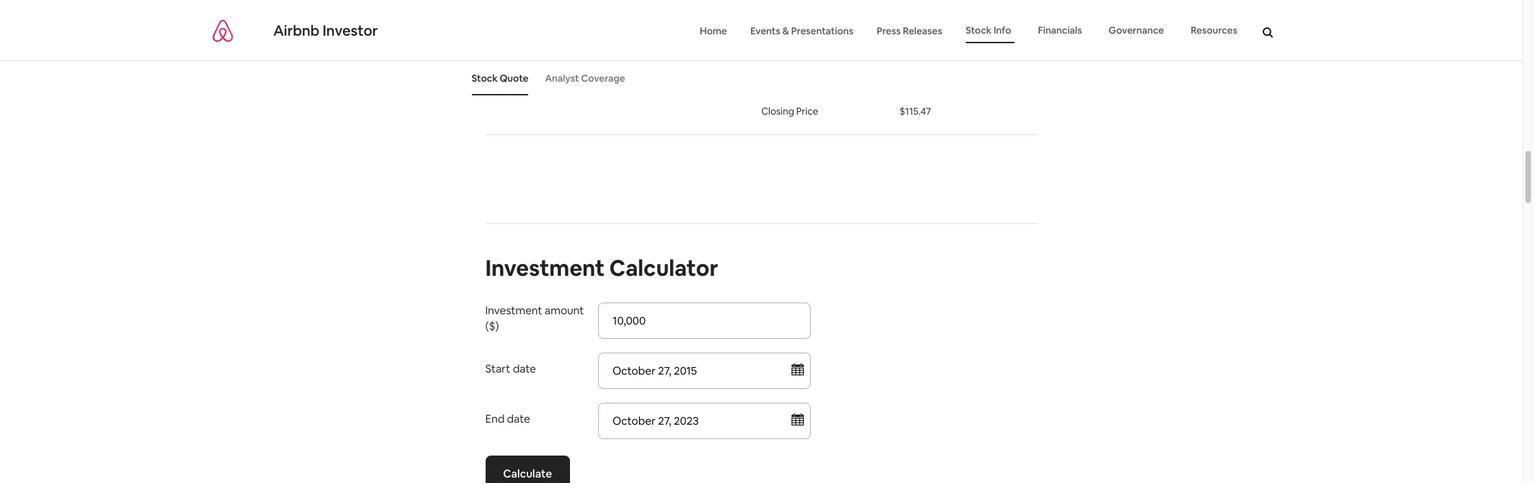Task type: locate. For each thing, give the bounding box(es) containing it.
0 vertical spatial date
[[513, 362, 536, 376]]

governance button
[[1109, 19, 1168, 44]]

investment up ($)
[[486, 304, 543, 318]]

$114.40
[[900, 58, 933, 70]]

3 row from the top
[[486, 88, 1038, 135]]

intraday left low
[[762, 58, 798, 70]]

start date
[[486, 362, 536, 376]]

0 horizontal spatial stock
[[472, 72, 498, 85]]

0 vertical spatial investment
[[486, 254, 605, 282]]

home
[[700, 25, 727, 37]]

2 investment from the top
[[486, 304, 543, 318]]

$119.55
[[624, 58, 655, 70]]

0 vertical spatial stock
[[966, 24, 992, 37]]

investor
[[323, 21, 378, 40]]

analyst coverage link
[[545, 61, 625, 96]]

1 horizontal spatial stock
[[966, 24, 992, 37]]

0 horizontal spatial intraday
[[486, 58, 522, 70]]

investment inside 'investment amount ($)'
[[486, 304, 543, 318]]

Investment amount ($) text field
[[598, 303, 811, 339]]

table
[[486, 0, 1038, 135]]

row containing closing price
[[486, 88, 1038, 135]]

investment up the amount
[[486, 254, 605, 282]]

end
[[486, 412, 505, 426]]

press releases
[[877, 25, 943, 37]]

events & presentations
[[751, 25, 854, 37]]

date for start date
[[513, 362, 536, 376]]

stock info
[[966, 24, 1012, 37]]

2 row from the top
[[486, 41, 1038, 88]]

governance
[[1109, 24, 1164, 37]]

cell
[[486, 0, 624, 41]]

2 intraday from the left
[[762, 58, 798, 70]]

stock left quote
[[472, 72, 498, 85]]

1 intraday from the left
[[486, 58, 522, 70]]

resources
[[1191, 24, 1238, 37]]

date right start
[[513, 362, 536, 376]]

end date
[[486, 412, 530, 426]]

financials
[[1038, 24, 1082, 37]]

1 vertical spatial stock
[[472, 72, 498, 85]]

date for end date
[[507, 412, 530, 426]]

stock
[[966, 24, 992, 37], [472, 72, 498, 85]]

1 investment from the top
[[486, 254, 605, 282]]

quote
[[500, 72, 529, 85]]

1 row from the top
[[486, 0, 1038, 41]]

closing
[[762, 105, 795, 118]]

date right end
[[507, 412, 530, 426]]

start
[[486, 362, 511, 376]]

events & presentations link
[[751, 20, 854, 42]]

closing price
[[762, 105, 819, 118]]

End date text field
[[598, 403, 811, 439]]

investment for investment calculator
[[486, 254, 605, 282]]

presentations
[[792, 25, 854, 37]]

stock left 'info'
[[966, 24, 992, 37]]

&
[[783, 25, 789, 37]]

1 vertical spatial date
[[507, 412, 530, 426]]

menu
[[688, 19, 1253, 44]]

1 horizontal spatial intraday
[[762, 58, 798, 70]]

intraday up stock quote
[[486, 58, 522, 70]]

row
[[486, 0, 1038, 41], [486, 41, 1038, 88], [486, 88, 1038, 135]]

intraday
[[486, 58, 522, 70], [762, 58, 798, 70]]

date
[[513, 362, 536, 376], [507, 412, 530, 426]]

analyst
[[545, 72, 579, 85]]

investment
[[486, 254, 605, 282], [486, 304, 543, 318]]

stock inside popup button
[[966, 24, 992, 37]]

1 vertical spatial investment
[[486, 304, 543, 318]]



Task type: vqa. For each thing, say whether or not it's contained in the screenshot.
Email at the left
no



Task type: describe. For each thing, give the bounding box(es) containing it.
calculate button
[[486, 456, 570, 483]]

financials button
[[1038, 19, 1086, 44]]

price
[[797, 105, 819, 118]]

airbnb investor
[[273, 21, 378, 40]]

table containing intraday high
[[486, 0, 1038, 135]]

investment calculator
[[486, 254, 719, 282]]

info
[[994, 24, 1012, 37]]

calculate
[[503, 467, 552, 481]]

intraday high
[[486, 58, 544, 70]]

stock for stock quote
[[472, 72, 498, 85]]

airbnb
[[273, 21, 320, 40]]

intraday low
[[762, 58, 818, 70]]

stock quote link
[[472, 61, 529, 96]]

investment for investment amount ($)
[[486, 304, 543, 318]]

analyst coverage
[[545, 72, 625, 85]]

menu containing stock info
[[688, 19, 1253, 44]]

low
[[800, 58, 818, 70]]

stock info button
[[966, 19, 1015, 44]]

click to open search image
[[1263, 27, 1274, 39]]

stock quote
[[472, 72, 529, 85]]

press releases link
[[877, 20, 943, 42]]

high
[[524, 58, 544, 70]]

investment amount ($)
[[486, 304, 584, 334]]

home link
[[700, 20, 727, 42]]

$115.47
[[900, 105, 931, 118]]

events
[[751, 25, 781, 37]]

cell inside table
[[486, 0, 624, 41]]

press
[[877, 25, 901, 37]]

releases
[[903, 25, 943, 37]]

amount
[[545, 304, 584, 318]]

stock for stock info
[[966, 24, 992, 37]]

row containing intraday high
[[486, 41, 1038, 88]]

intraday for intraday high
[[486, 58, 522, 70]]

intraday for intraday low
[[762, 58, 798, 70]]

Start date text field
[[598, 353, 811, 389]]

airbnb investor link
[[213, 18, 378, 43]]

calculator
[[610, 254, 719, 282]]

($)
[[486, 319, 499, 334]]

coverage
[[581, 72, 625, 85]]

resources button
[[1191, 19, 1241, 44]]



